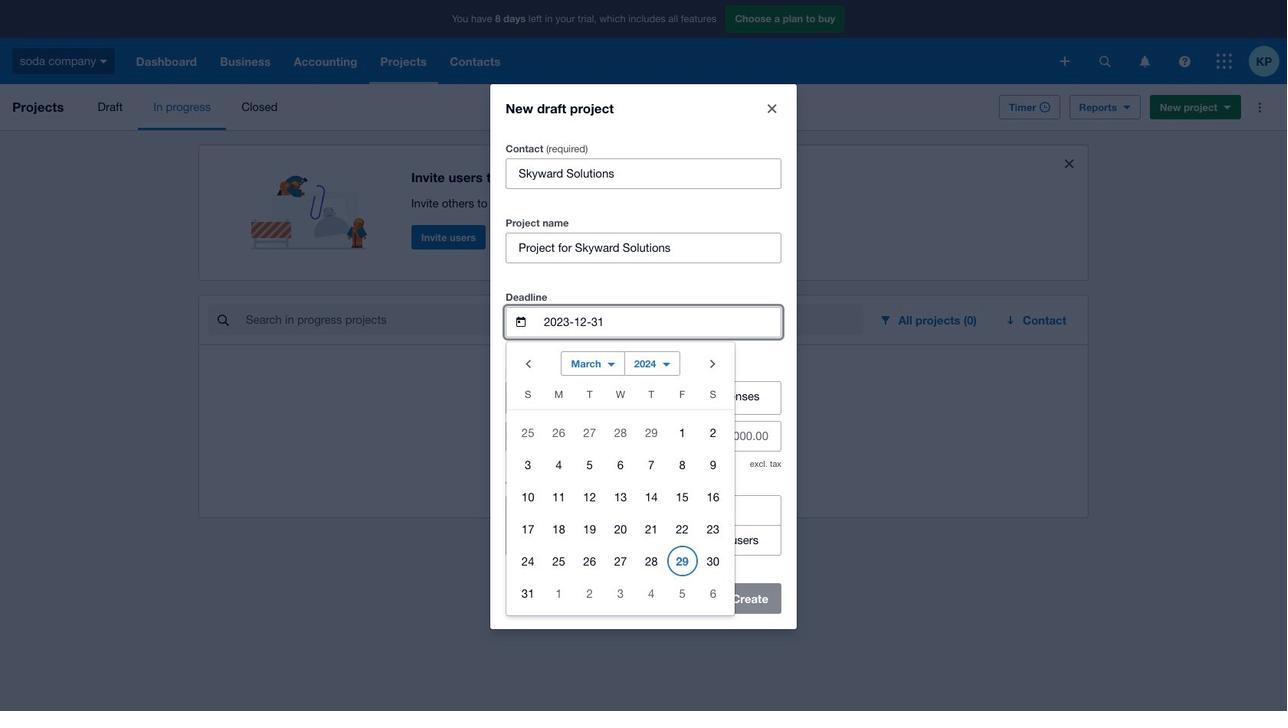 Task type: locate. For each thing, give the bounding box(es) containing it.
sat mar 23 2024 cell
[[698, 514, 735, 544]]

5 row from the top
[[506, 513, 735, 545]]

row up "wed mar 06 2024" cell
[[506, 416, 735, 449]]

row group
[[506, 416, 735, 610]]

thu mar 28 2024 cell
[[636, 546, 667, 577]]

sun mar 31 2024 cell
[[506, 578, 543, 609]]

fri mar 22 2024 cell
[[667, 514, 698, 544]]

row down wed mar 13 2024 cell
[[506, 513, 735, 545]]

row down 'wed mar 20 2024' cell
[[506, 545, 735, 577]]

group
[[506, 342, 735, 616], [506, 495, 782, 556]]

Search in progress projects search field
[[244, 306, 863, 335]]

svg image
[[1217, 54, 1232, 69], [1099, 56, 1111, 67], [1140, 56, 1150, 67], [1060, 57, 1070, 66], [100, 60, 108, 63]]

1 row from the top
[[506, 385, 735, 410]]

wed mar 27 2024 cell
[[605, 546, 636, 577]]

None field
[[506, 233, 781, 262]]

wed mar 20 2024 cell
[[605, 514, 636, 544]]

row
[[506, 385, 735, 410], [506, 416, 735, 449], [506, 449, 735, 481], [506, 481, 735, 513], [506, 513, 735, 545], [506, 545, 735, 577]]

3 row from the top
[[506, 449, 735, 481]]

mon mar 04 2024 cell
[[543, 449, 574, 480]]

Find or create a contact field
[[506, 159, 781, 188]]

row up wed mar 13 2024 cell
[[506, 449, 735, 481]]

wed mar 13 2024 cell
[[605, 482, 636, 512]]

tue mar 12 2024 cell
[[574, 482, 605, 512]]

tue mar 19 2024 cell
[[574, 514, 605, 544]]

fri mar 01 2024 cell
[[667, 417, 698, 448]]

thu mar 14 2024 cell
[[636, 482, 667, 512]]

grid
[[506, 385, 735, 610]]

row up 'wed mar 20 2024' cell
[[506, 481, 735, 513]]

mon mar 25 2024 cell
[[543, 546, 574, 577]]

row up e.g. 10,000.00 field
[[506, 385, 735, 410]]

last month image
[[513, 348, 543, 379]]

next month image
[[698, 348, 729, 379]]

banner
[[0, 0, 1287, 84]]

sat mar 09 2024 cell
[[698, 449, 735, 480]]

dialog
[[490, 84, 797, 629]]

sat mar 30 2024 cell
[[698, 546, 735, 577]]



Task type: describe. For each thing, give the bounding box(es) containing it.
tue mar 05 2024 cell
[[574, 449, 605, 480]]

sat mar 16 2024 cell
[[698, 482, 735, 512]]

thu mar 21 2024 cell
[[636, 514, 667, 544]]

wed mar 06 2024 cell
[[605, 449, 636, 480]]

4 row from the top
[[506, 481, 735, 513]]

invite users to projects image
[[251, 158, 374, 250]]

mon mar 11 2024 cell
[[543, 482, 574, 512]]

thu mar 07 2024 cell
[[636, 449, 667, 480]]

Pick a date field
[[543, 308, 781, 337]]

6 row from the top
[[506, 545, 735, 577]]

2 row from the top
[[506, 416, 735, 449]]

sun mar 17 2024 cell
[[506, 514, 543, 544]]

sat mar 02 2024 cell
[[698, 417, 735, 448]]

tue mar 26 2024 cell
[[574, 546, 605, 577]]

sun mar 03 2024 cell
[[506, 449, 543, 480]]

fri mar 29 2024 cell
[[667, 546, 698, 577]]

e.g. 10,000.00 field
[[506, 422, 781, 451]]

sun mar 24 2024 cell
[[506, 546, 543, 577]]

mon mar 18 2024 cell
[[543, 514, 574, 544]]

sun mar 10 2024 cell
[[506, 482, 543, 512]]

fri mar 15 2024 cell
[[667, 482, 698, 512]]

fri mar 08 2024 cell
[[667, 449, 698, 480]]

svg image
[[1179, 56, 1190, 67]]



Task type: vqa. For each thing, say whether or not it's contained in the screenshot.
HAVE
no



